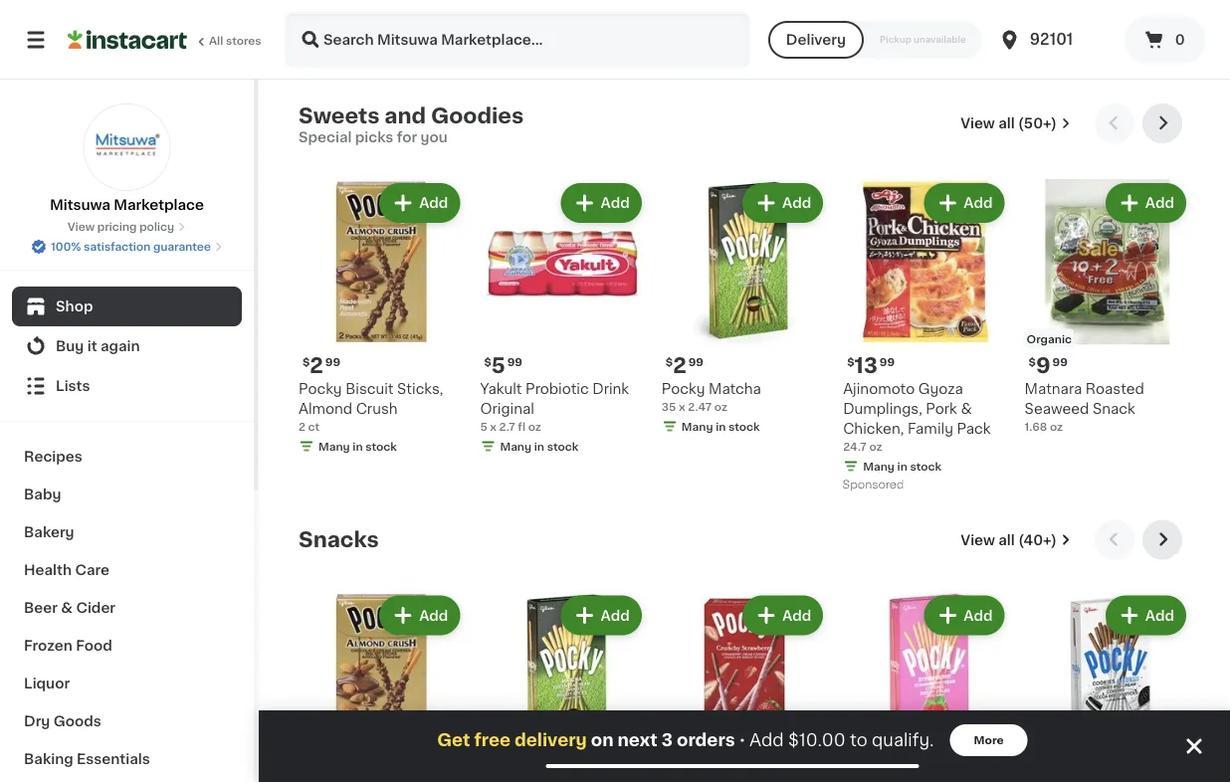 Task type: vqa. For each thing, say whether or not it's contained in the screenshot.
Peeled
no



Task type: describe. For each thing, give the bounding box(es) containing it.
dumplings,
[[843, 401, 922, 415]]

2.47
[[688, 401, 712, 412]]

goods
[[53, 715, 101, 728]]

to
[[850, 732, 867, 749]]

bakery link
[[12, 514, 242, 551]]

baby
[[24, 488, 61, 502]]

and
[[384, 105, 426, 126]]

health care link
[[12, 551, 242, 589]]

mitsuwa marketplace logo image
[[83, 103, 171, 191]]

ajinomoto
[[843, 382, 915, 395]]

0 vertical spatial 5
[[491, 355, 505, 376]]

essentials
[[77, 752, 150, 766]]

qualify.
[[872, 732, 934, 749]]

view all (50+)
[[961, 116, 1057, 130]]

many for chicken,
[[863, 461, 895, 472]]

delivery button
[[768, 21, 864, 59]]

lists link
[[12, 366, 242, 406]]

product group containing 5
[[480, 179, 646, 458]]

99 for pocky matcha
[[688, 356, 704, 367]]

yakult probiotic drink original 5 x 2.7 fl oz
[[480, 382, 629, 432]]

2 inside pocky biscuit sticks, almond crush 2 ct
[[299, 421, 305, 432]]

frozen
[[24, 639, 72, 653]]

99 for pocky biscuit sticks, almond crush
[[325, 356, 341, 367]]

on
[[591, 732, 614, 749]]

many in stock for 2
[[318, 441, 397, 452]]

1.68
[[1025, 421, 1047, 432]]

for
[[397, 130, 417, 144]]

it
[[87, 339, 97, 353]]

policy
[[139, 221, 174, 232]]

(40+)
[[1018, 533, 1057, 547]]

oz inside yakult probiotic drink original 5 x 2.7 fl oz
[[528, 421, 541, 432]]

delivery
[[515, 732, 587, 749]]

sticks,
[[397, 382, 443, 395]]

stock for pork
[[910, 461, 942, 472]]

stock for almond
[[365, 441, 397, 452]]

matnara roasted seaweed snack 1.68 oz
[[1025, 382, 1144, 432]]

$ 2 99 for pocky matcha
[[666, 355, 704, 376]]

seaweed
[[1025, 401, 1089, 415]]

view all (40+) button
[[953, 520, 1079, 560]]

$ for ajinomoto gyoza dumplings, pork & chicken, family pack
[[847, 356, 854, 367]]

beer
[[24, 601, 58, 615]]

frozen food
[[24, 639, 112, 653]]

$ for yakult probiotic drink original
[[484, 356, 491, 367]]

matcha
[[709, 382, 761, 395]]

liquor link
[[12, 665, 242, 703]]

& inside the ajinomoto gyoza dumplings, pork & chicken, family pack 24.7 oz
[[961, 401, 972, 415]]

treatment tracker modal dialog
[[259, 711, 1230, 782]]

sweets and goodies special picks for you
[[299, 105, 524, 144]]

view for view pricing policy
[[68, 221, 95, 232]]

92101
[[1030, 32, 1073, 47]]

fl
[[518, 421, 525, 432]]

biscuit
[[346, 382, 394, 395]]

oz inside pocky matcha 35 x 2.47 oz
[[714, 401, 727, 412]]

sponsored badge image
[[843, 480, 903, 491]]

main content containing sweets and goodies
[[259, 80, 1230, 782]]

many in stock for chicken,
[[863, 461, 942, 472]]

orders
[[677, 732, 735, 749]]

buy it again
[[56, 339, 140, 353]]

ajinomoto gyoza dumplings, pork & chicken, family pack 24.7 oz
[[843, 382, 991, 452]]

0
[[1175, 33, 1185, 47]]

next
[[618, 732, 658, 749]]

0 horizontal spatial &
[[61, 601, 73, 615]]

24.7
[[843, 441, 867, 452]]

matnara
[[1025, 382, 1082, 395]]

$2.99 element
[[480, 765, 646, 782]]

view for view all (40+)
[[961, 533, 995, 547]]

care
[[75, 563, 109, 577]]

99 down orders
[[688, 769, 704, 780]]

food
[[76, 639, 112, 653]]

picks
[[355, 130, 393, 144]]

all for (40+)
[[998, 533, 1015, 547]]

almond
[[299, 401, 352, 415]]

frozen food link
[[12, 627, 242, 665]]

guarantee
[[153, 241, 211, 252]]

product group containing 13
[[843, 179, 1009, 496]]

view for view all (50+)
[[961, 116, 995, 130]]

baking essentials link
[[12, 740, 242, 778]]

crush
[[356, 401, 398, 415]]

99 for ajinomoto gyoza dumplings, pork & chicken, family pack
[[880, 356, 895, 367]]

many for oz
[[682, 421, 713, 432]]

recipes
[[24, 450, 82, 464]]

delivery
[[786, 33, 846, 47]]

yakult
[[480, 382, 522, 395]]

pork
[[926, 401, 957, 415]]

35
[[662, 401, 676, 412]]

get free delivery on next 3 orders • add $10.00 to qualify.
[[437, 732, 934, 749]]

bakery
[[24, 525, 74, 539]]

pocky matcha 35 x 2.47 oz
[[662, 382, 761, 412]]

recipes link
[[12, 438, 242, 476]]

2.7
[[499, 421, 515, 432]]

sweets
[[299, 105, 380, 126]]

health
[[24, 563, 72, 577]]

beer & cider link
[[12, 589, 242, 627]]

Search field
[[287, 14, 748, 66]]

item carousel region containing snacks
[[299, 520, 1190, 782]]

satisfaction
[[84, 241, 151, 252]]

mitsuwa marketplace link
[[50, 103, 204, 215]]

in for chicken,
[[897, 461, 907, 472]]

x inside pocky matcha 35 x 2.47 oz
[[679, 401, 685, 412]]

product group containing 9
[[1025, 179, 1190, 434]]

more
[[974, 735, 1004, 746]]

view pricing policy link
[[68, 219, 186, 235]]

x inside yakult probiotic drink original 5 x 2.7 fl oz
[[490, 421, 497, 432]]



Task type: locate. For each thing, give the bounding box(es) containing it.
99 right 13
[[880, 356, 895, 367]]

stores
[[226, 35, 261, 46]]

1 horizontal spatial $ 2 99
[[666, 355, 704, 376]]

buy it again link
[[12, 326, 242, 366]]

pocky inside pocky biscuit sticks, almond crush 2 ct
[[299, 382, 342, 395]]

view all (50+) button
[[953, 103, 1079, 143]]

0 vertical spatial x
[[679, 401, 685, 412]]

100%
[[51, 241, 81, 252]]

dry goods
[[24, 715, 101, 728]]

99 for matnara roasted seaweed snack
[[1052, 356, 1068, 367]]

pocky for almond
[[299, 382, 342, 395]]

pricing
[[97, 221, 137, 232]]

1 vertical spatial item carousel region
[[299, 520, 1190, 782]]

99 up yakult
[[507, 356, 522, 367]]

mitsuwa
[[50, 198, 110, 212]]

oz
[[714, 401, 727, 412], [528, 421, 541, 432], [1050, 421, 1063, 432], [869, 441, 882, 452]]

shop
[[56, 300, 93, 313]]

1 item carousel region from the top
[[299, 103, 1190, 504]]

baking
[[24, 752, 73, 766]]

oz inside the ajinomoto gyoza dumplings, pork & chicken, family pack 24.7 oz
[[869, 441, 882, 452]]

view all (40+)
[[961, 533, 1057, 547]]

5 inside yakult probiotic drink original 5 x 2.7 fl oz
[[480, 421, 487, 432]]

snack
[[1093, 401, 1135, 415]]

all stores link
[[68, 12, 263, 68]]

in down pocky matcha 35 x 2.47 oz
[[716, 421, 726, 432]]

99 up pocky matcha 35 x 2.47 oz
[[688, 356, 704, 367]]

1 horizontal spatial 5
[[491, 355, 505, 376]]

1 pocky from the left
[[299, 382, 342, 395]]

$
[[303, 356, 310, 367], [484, 356, 491, 367], [666, 356, 673, 367], [847, 356, 854, 367], [1029, 356, 1036, 367], [666, 769, 673, 780], [847, 769, 854, 780]]

goodies
[[431, 105, 524, 126]]

& right beer
[[61, 601, 73, 615]]

0 vertical spatial &
[[961, 401, 972, 415]]

drink
[[592, 382, 629, 395]]

2 left 'ct'
[[299, 421, 305, 432]]

None search field
[[285, 12, 750, 68]]

1 all from the top
[[998, 116, 1015, 130]]

service type group
[[768, 21, 982, 59]]

$ up ajinomoto at the right of the page
[[847, 356, 854, 367]]

view left (40+)
[[961, 533, 995, 547]]

you
[[420, 130, 448, 144]]

probiotic
[[526, 382, 589, 395]]

x left 2.7
[[490, 421, 497, 432]]

stock down yakult probiotic drink original 5 x 2.7 fl oz
[[547, 441, 578, 452]]

snacks
[[299, 529, 379, 550]]

0 vertical spatial all
[[998, 116, 1015, 130]]

1 horizontal spatial &
[[961, 401, 972, 415]]

$ up '35'
[[666, 356, 673, 367]]

2 vertical spatial view
[[961, 533, 995, 547]]

$ 2 99 for pocky biscuit sticks, almond crush
[[303, 355, 341, 376]]

pocky up '35'
[[662, 382, 705, 395]]

shop link
[[12, 287, 242, 326]]

mitsuwa marketplace
[[50, 198, 204, 212]]

cider
[[76, 601, 115, 615]]

0 horizontal spatial 5
[[480, 421, 487, 432]]

all left (40+)
[[998, 533, 1015, 547]]

&
[[961, 401, 972, 415], [61, 601, 73, 615]]

0 horizontal spatial $ 2 99
[[303, 355, 341, 376]]

again
[[101, 339, 140, 353]]

many in stock down 2.47
[[682, 421, 760, 432]]

1 $ 2 99 from the left
[[303, 355, 341, 376]]

99 inside $ 13 99
[[880, 356, 895, 367]]

1 vertical spatial x
[[490, 421, 497, 432]]

oz right 2.47
[[714, 401, 727, 412]]

pocky biscuit sticks, almond crush 2 ct
[[299, 382, 443, 432]]

many in stock for x
[[500, 441, 578, 452]]

instacart logo image
[[68, 28, 187, 52]]

99 up the almond
[[325, 356, 341, 367]]

$ inside $ 5 99
[[484, 356, 491, 367]]

many in stock down fl at the bottom
[[500, 441, 578, 452]]

3
[[662, 732, 673, 749]]

$ down to
[[847, 769, 854, 780]]

2 pocky from the left
[[662, 382, 705, 395]]

$ inside $ 13 99
[[847, 356, 854, 367]]

•
[[739, 732, 745, 748]]

free
[[474, 732, 511, 749]]

all stores
[[209, 35, 261, 46]]

$ for pocky matcha
[[666, 356, 673, 367]]

in
[[716, 421, 726, 432], [353, 441, 363, 452], [534, 441, 544, 452], [897, 461, 907, 472]]

$ for pocky biscuit sticks, almond crush
[[303, 356, 310, 367]]

1 vertical spatial &
[[61, 601, 73, 615]]

in up sponsored badge image
[[897, 461, 907, 472]]

$ down 3
[[666, 769, 673, 780]]

many in stock down pocky biscuit sticks, almond crush 2 ct
[[318, 441, 397, 452]]

item carousel region containing sweets and goodies
[[299, 103, 1190, 504]]

oz right fl at the bottom
[[528, 421, 541, 432]]

lists
[[56, 379, 90, 393]]

1 horizontal spatial pocky
[[662, 382, 705, 395]]

item carousel region
[[299, 103, 1190, 504], [299, 520, 1190, 782]]

oz inside the matnara roasted seaweed snack 1.68 oz
[[1050, 421, 1063, 432]]

in for 2
[[353, 441, 363, 452]]

99 inside $ 9 99
[[1052, 356, 1068, 367]]

original
[[480, 401, 534, 415]]

many in stock up sponsored badge image
[[863, 461, 942, 472]]

all for (50+)
[[998, 116, 1015, 130]]

in for oz
[[716, 421, 726, 432]]

product group
[[299, 179, 464, 458], [480, 179, 646, 458], [662, 179, 827, 438], [843, 179, 1009, 496], [1025, 179, 1190, 434], [299, 592, 464, 782], [480, 592, 646, 782], [662, 592, 827, 782], [843, 592, 1009, 782], [1025, 592, 1190, 782]]

pocky inside pocky matcha 35 x 2.47 oz
[[662, 382, 705, 395]]

in for x
[[534, 441, 544, 452]]

view left (50+)
[[961, 116, 995, 130]]

in down yakult probiotic drink original 5 x 2.7 fl oz
[[534, 441, 544, 452]]

many for x
[[500, 441, 532, 452]]

99 down 'qualify.'
[[870, 769, 885, 780]]

$ 2 99 up the almond
[[303, 355, 341, 376]]

0 horizontal spatial pocky
[[299, 382, 342, 395]]

0 button
[[1125, 16, 1206, 64]]

2 up the almond
[[310, 355, 323, 376]]

marketplace
[[114, 198, 204, 212]]

main content
[[259, 80, 1230, 782]]

2 horizontal spatial 2
[[673, 355, 686, 376]]

pocky up the almond
[[299, 382, 342, 395]]

0 horizontal spatial 2
[[299, 421, 305, 432]]

$ 5 99
[[484, 355, 522, 376]]

many down 2.47
[[682, 421, 713, 432]]

$ up the almond
[[303, 356, 310, 367]]

99
[[325, 356, 341, 367], [507, 356, 522, 367], [688, 356, 704, 367], [880, 356, 895, 367], [1052, 356, 1068, 367], [688, 769, 704, 780], [870, 769, 885, 780]]

dry
[[24, 715, 50, 728]]

(50+)
[[1018, 116, 1057, 130]]

many down 'ct'
[[318, 441, 350, 452]]

100% satisfaction guarantee
[[51, 241, 211, 252]]

many up sponsored badge image
[[863, 461, 895, 472]]

baking essentials
[[24, 752, 150, 766]]

baby link
[[12, 476, 242, 514]]

2 for pocky biscuit sticks, almond crush
[[310, 355, 323, 376]]

roasted
[[1086, 382, 1144, 395]]

chicken,
[[843, 421, 904, 435]]

view down mitsuwa
[[68, 221, 95, 232]]

stock for original
[[547, 441, 578, 452]]

more button
[[950, 724, 1028, 756]]

many for 2
[[318, 441, 350, 452]]

stock down matcha
[[729, 421, 760, 432]]

$ for matnara roasted seaweed snack
[[1029, 356, 1036, 367]]

oz down seaweed
[[1050, 421, 1063, 432]]

1 horizontal spatial x
[[679, 401, 685, 412]]

99 inside $ 5 99
[[507, 356, 522, 367]]

view
[[961, 116, 995, 130], [68, 221, 95, 232], [961, 533, 995, 547]]

add inside treatment tracker modal dialog
[[749, 732, 784, 749]]

stock
[[729, 421, 760, 432], [365, 441, 397, 452], [547, 441, 578, 452], [910, 461, 942, 472]]

$ inside $ 9 99
[[1029, 356, 1036, 367]]

many in stock for oz
[[682, 421, 760, 432]]

many down fl at the bottom
[[500, 441, 532, 452]]

in down pocky biscuit sticks, almond crush 2 ct
[[353, 441, 363, 452]]

organic
[[1027, 333, 1072, 344]]

all left (50+)
[[998, 116, 1015, 130]]

1 horizontal spatial 2
[[310, 355, 323, 376]]

$ up yakult
[[484, 356, 491, 367]]

9
[[1036, 355, 1050, 376]]

special
[[299, 130, 352, 144]]

5 left 2.7
[[480, 421, 487, 432]]

2 $ 2 99 from the left
[[666, 355, 704, 376]]

0 vertical spatial view
[[961, 116, 995, 130]]

100% satisfaction guarantee button
[[31, 235, 223, 255]]

get
[[437, 732, 470, 749]]

family
[[908, 421, 953, 435]]

dry goods link
[[12, 703, 242, 740]]

0 horizontal spatial x
[[490, 421, 497, 432]]

& up pack
[[961, 401, 972, 415]]

buy
[[56, 339, 84, 353]]

$ 2 99
[[303, 355, 341, 376], [666, 355, 704, 376]]

x right '35'
[[679, 401, 685, 412]]

all
[[209, 35, 223, 46]]

x
[[679, 401, 685, 412], [490, 421, 497, 432]]

many
[[682, 421, 713, 432], [318, 441, 350, 452], [500, 441, 532, 452], [863, 461, 895, 472]]

5 up yakult
[[491, 355, 505, 376]]

$ 13 99
[[847, 355, 895, 376]]

13
[[854, 355, 878, 376]]

all
[[998, 116, 1015, 130], [998, 533, 1015, 547]]

1 vertical spatial view
[[68, 221, 95, 232]]

99 right 9
[[1052, 356, 1068, 367]]

oz down chicken,
[[869, 441, 882, 452]]

stock down the "crush"
[[365, 441, 397, 452]]

pocky for x
[[662, 382, 705, 395]]

99 for yakult probiotic drink original
[[507, 356, 522, 367]]

2 for pocky matcha
[[673, 355, 686, 376]]

0 vertical spatial item carousel region
[[299, 103, 1190, 504]]

health care
[[24, 563, 109, 577]]

stock for x
[[729, 421, 760, 432]]

$ 9 99
[[1029, 355, 1068, 376]]

1 vertical spatial all
[[998, 533, 1015, 547]]

$ 2 99 up pocky matcha 35 x 2.47 oz
[[666, 355, 704, 376]]

2 up '35'
[[673, 355, 686, 376]]

92101 button
[[998, 12, 1117, 68]]

ct
[[308, 421, 320, 432]]

1 vertical spatial 5
[[480, 421, 487, 432]]

many in stock
[[682, 421, 760, 432], [318, 441, 397, 452], [500, 441, 578, 452], [863, 461, 942, 472]]

stock down family
[[910, 461, 942, 472]]

$ down 'organic'
[[1029, 356, 1036, 367]]

2 item carousel region from the top
[[299, 520, 1190, 782]]

2 all from the top
[[998, 533, 1015, 547]]



